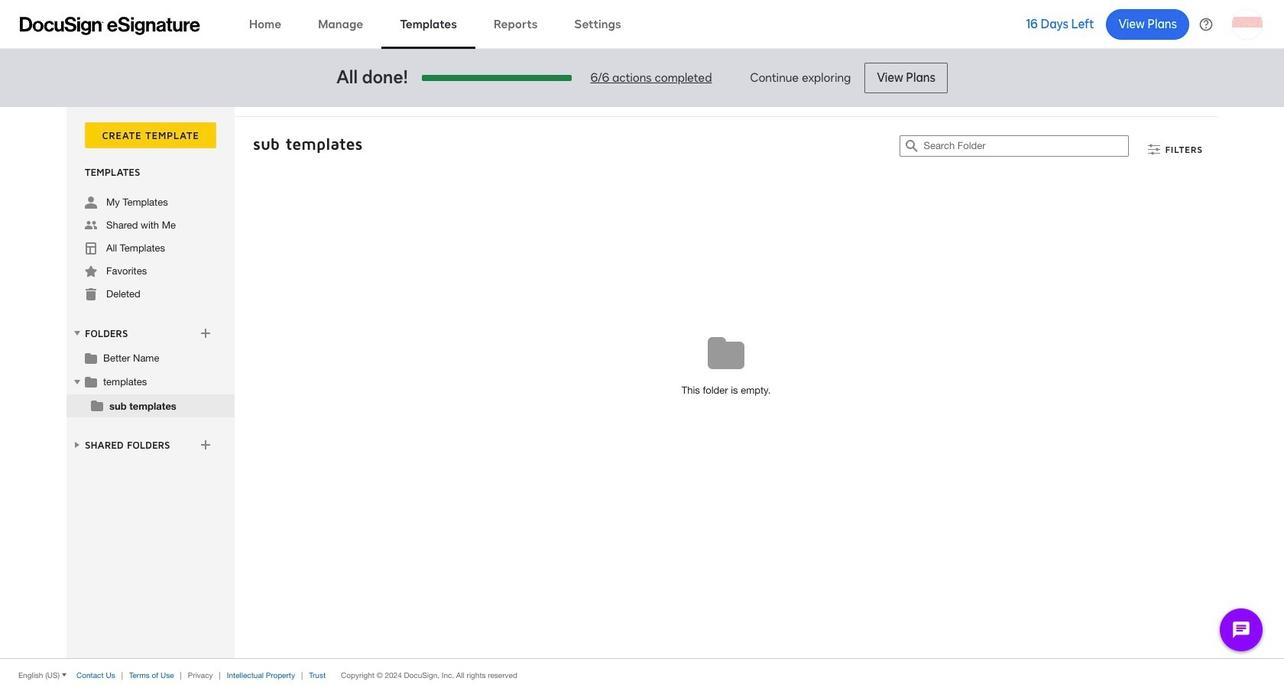 Task type: vqa. For each thing, say whether or not it's contained in the screenshot.
The Docusignlogo
no



Task type: describe. For each thing, give the bounding box(es) containing it.
more info region
[[0, 658, 1284, 691]]

docusign esignature image
[[20, 16, 200, 35]]

folder image
[[85, 375, 97, 388]]

your uploaded profile image image
[[1232, 9, 1263, 39]]

Search Folder text field
[[924, 136, 1129, 156]]



Task type: locate. For each thing, give the bounding box(es) containing it.
view folders image
[[71, 327, 83, 339]]

shared image
[[85, 219, 97, 232]]

secondary navigation region
[[67, 107, 1222, 658]]

folder image down folder icon
[[91, 399, 103, 411]]

templates image
[[85, 242, 97, 255]]

folder image up folder icon
[[85, 352, 97, 364]]

folder image
[[85, 352, 97, 364], [91, 399, 103, 411]]

trash image
[[85, 288, 97, 300]]

star filled image
[[85, 265, 97, 278]]

0 vertical spatial folder image
[[85, 352, 97, 364]]

view shared folders image
[[71, 439, 83, 451]]

1 vertical spatial folder image
[[91, 399, 103, 411]]

user image
[[85, 196, 97, 209]]



